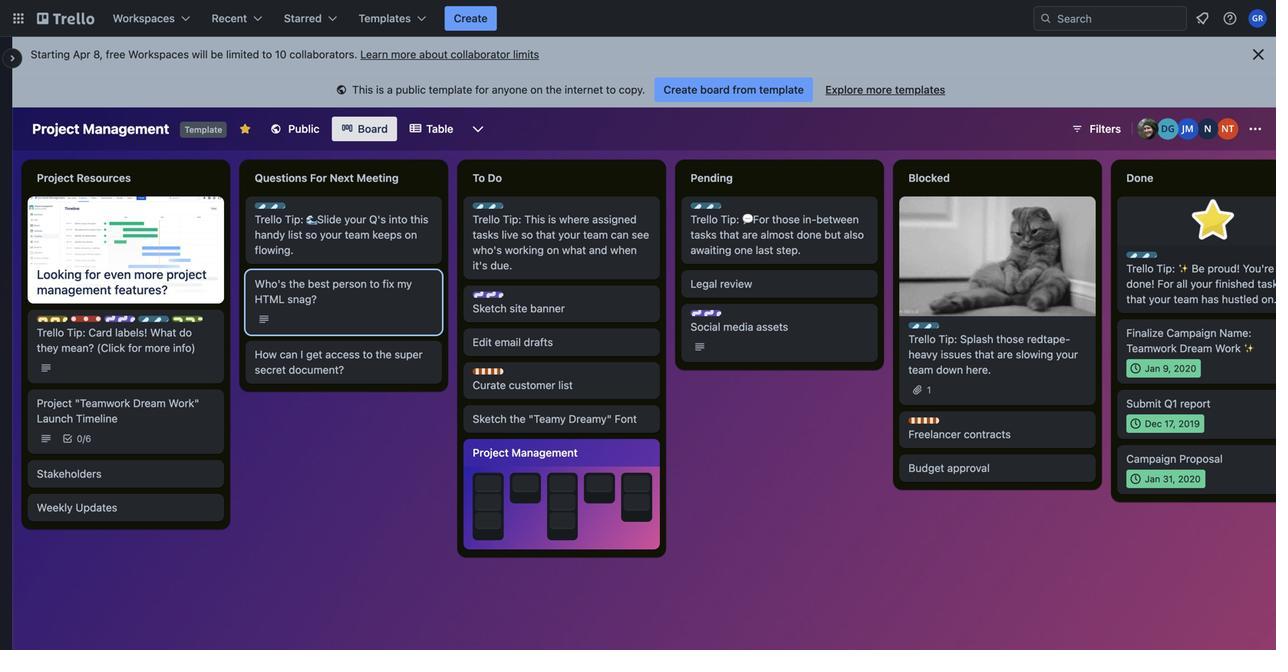 Task type: locate. For each thing, give the bounding box(es) containing it.
0 horizontal spatial are
[[743, 228, 758, 241]]

🌊slide
[[307, 213, 342, 226]]

freelancer contracts
[[909, 428, 1012, 441]]

looking for even more project management features? link
[[28, 261, 224, 304]]

color: sky, title: "trello tip" element for that
[[691, 203, 748, 214]]

to left 10
[[262, 48, 272, 61]]

1 horizontal spatial for
[[128, 342, 142, 354]]

0 vertical spatial for
[[310, 172, 327, 184]]

recent
[[212, 12, 247, 25]]

2 horizontal spatial team
[[909, 364, 934, 376]]

submit q1 report link
[[1127, 396, 1277, 412]]

project management
[[32, 121, 169, 137], [473, 447, 578, 459]]

board link
[[332, 117, 397, 141]]

are inside trello tip trello tip: 💬for those in-between tasks that are almost done but also awaiting one last step.
[[743, 228, 758, 241]]

team inside 'design team sketch site banner'
[[522, 293, 545, 303]]

1 horizontal spatial color: orange, title: "one more step" element
[[909, 418, 940, 424]]

dream inside project "teamwork dream work" launch timeline
[[133, 397, 166, 410]]

1 vertical spatial can
[[280, 348, 298, 361]]

color: sky, title: "trello tip" element for for
[[1127, 252, 1184, 263]]

sketch down curate
[[473, 413, 507, 425]]

jan for campaign
[[1146, 474, 1161, 485]]

tip: inside trello tip trello tip: ✨ be proud! you're done! for all your finished tas
[[1157, 262, 1176, 275]]

star image
[[1190, 197, 1239, 246]]

can up 'when'
[[611, 228, 629, 241]]

tip: inside trello tip trello tip: this is where assigned tasks live so that your team can see who's working on what and when it's due.
[[503, 213, 522, 226]]

2 horizontal spatial design
[[706, 311, 737, 322]]

handy
[[255, 228, 285, 241]]

1 so from the left
[[306, 228, 317, 241]]

tip inside the trello tip trello tip: splash those redtape- heavy issues that are slowing your team down here.
[[952, 323, 966, 334]]

the inside who's the best person to fix my html snag?
[[289, 278, 305, 290]]

is left where
[[549, 213, 557, 226]]

1 horizontal spatial color: purple, title: "design team" element
[[473, 292, 545, 303]]

workspaces button
[[104, 6, 200, 31]]

color: purple, title: "design team" element for sketch site banner
[[473, 292, 545, 303]]

your
[[345, 213, 367, 226], [320, 228, 342, 241], [559, 228, 581, 241], [1191, 278, 1213, 290], [1057, 348, 1079, 361]]

tip: left "💬for"
[[721, 213, 740, 226]]

0 horizontal spatial create
[[454, 12, 488, 25]]

0 horizontal spatial this
[[352, 83, 373, 96]]

more inside looking for even more project management features?
[[134, 267, 163, 282]]

31,
[[1164, 474, 1176, 485]]

more down what in the left of the page
[[145, 342, 170, 354]]

0 vertical spatial create
[[454, 12, 488, 25]]

freelancer contracts link
[[909, 427, 1087, 442]]

2019
[[1179, 418, 1201, 429]]

2 vertical spatial on
[[547, 244, 560, 256]]

1 vertical spatial dream
[[133, 397, 166, 410]]

0 horizontal spatial on
[[405, 228, 417, 241]]

1 vertical spatial sketch
[[473, 413, 507, 425]]

workspaces down workspaces "dropdown button"
[[128, 48, 189, 61]]

tasks inside trello tip trello tip: this is where assigned tasks live so that your team can see who's working on what and when it's due.
[[473, 228, 499, 241]]

create button
[[445, 6, 497, 31]]

tip: up mean?
[[67, 326, 86, 339]]

for left the all
[[1158, 278, 1174, 290]]

tip: up live
[[503, 213, 522, 226]]

team
[[522, 293, 545, 303], [740, 311, 763, 322], [153, 317, 177, 328]]

team for keeps
[[345, 228, 370, 241]]

those up slowing
[[997, 333, 1025, 346]]

team down q's
[[345, 228, 370, 241]]

but
[[825, 228, 841, 241]]

team up drafts
[[522, 293, 545, 303]]

management up the project resources text box
[[83, 121, 169, 137]]

for left "next"
[[310, 172, 327, 184]]

that inside trello tip trello tip: 💬for those in-between tasks that are almost done but also awaiting one last step.
[[720, 228, 740, 241]]

to
[[473, 172, 485, 184]]

issues
[[941, 348, 972, 361]]

your up what
[[559, 228, 581, 241]]

1 horizontal spatial this
[[525, 213, 546, 226]]

0 horizontal spatial team
[[345, 228, 370, 241]]

management inside project management text field
[[83, 121, 169, 137]]

trello inside trello tip: card labels! what do they mean? (click for more info)
[[37, 326, 64, 339]]

your for tasks
[[559, 228, 581, 241]]

0 horizontal spatial project management
[[32, 121, 169, 137]]

star or unstar board image
[[239, 123, 252, 135]]

1 horizontal spatial that
[[720, 228, 740, 241]]

project left resources
[[37, 172, 74, 184]]

jan 31, 2020
[[1146, 474, 1202, 485]]

jan for finalize
[[1146, 363, 1161, 374]]

project management inside text field
[[32, 121, 169, 137]]

for left anyone
[[476, 83, 489, 96]]

who's the best person to fix my html snag? link
[[255, 276, 433, 307]]

one
[[735, 244, 753, 256]]

1 vertical spatial jan
[[1146, 474, 1161, 485]]

team down heavy
[[909, 364, 934, 376]]

template right from
[[760, 83, 804, 96]]

campaign up 31,
[[1127, 453, 1177, 465]]

your down 🌊slide
[[320, 228, 342, 241]]

resources
[[77, 172, 131, 184]]

team for can
[[584, 228, 608, 241]]

those inside trello tip trello tip: 💬for those in-between tasks that are almost done but also awaiting one last step.
[[773, 213, 800, 226]]

and
[[589, 244, 608, 256]]

Questions For Next Meeting text field
[[246, 166, 442, 190]]

create inside button
[[454, 12, 488, 25]]

1 vertical spatial this
[[525, 213, 546, 226]]

your for issues
[[1057, 348, 1079, 361]]

the up snag?
[[289, 278, 305, 290]]

project up project resources
[[32, 121, 80, 137]]

campaign proposal
[[1127, 453, 1224, 465]]

those up the almost
[[773, 213, 800, 226]]

caity (caity) image
[[1138, 118, 1159, 140]]

devan goldstein (devangoldstein2) image
[[1158, 118, 1179, 140]]

2 horizontal spatial team
[[740, 311, 763, 322]]

tip: up handy on the left
[[285, 213, 304, 226]]

2 horizontal spatial that
[[975, 348, 995, 361]]

so inside trello tip trello tip: 🌊slide your q's into this handy list so your team keeps on flowing.
[[306, 228, 317, 241]]

1 vertical spatial management
[[512, 447, 578, 459]]

on inside trello tip trello tip: 🌊slide your q's into this handy list so your team keeps on flowing.
[[405, 228, 417, 241]]

0 horizontal spatial can
[[280, 348, 298, 361]]

create for create board from template
[[664, 83, 698, 96]]

free
[[106, 48, 125, 61]]

trello tip: splash those redtape- heavy issues that are slowing your team down here. link
[[909, 332, 1087, 378]]

✨
[[1179, 262, 1190, 275], [1245, 342, 1255, 355]]

project management down "teamy
[[473, 447, 578, 459]]

1 vertical spatial create
[[664, 83, 698, 96]]

on down this
[[405, 228, 417, 241]]

1 horizontal spatial are
[[998, 348, 1014, 361]]

1 sketch from the top
[[473, 302, 507, 315]]

finished
[[1216, 278, 1255, 290]]

1 template from the left
[[429, 83, 473, 96]]

templates
[[896, 83, 946, 96]]

1 jan from the top
[[1146, 363, 1161, 374]]

project up launch
[[37, 397, 72, 410]]

1 vertical spatial for
[[1158, 278, 1174, 290]]

project management up resources
[[32, 121, 169, 137]]

tip inside trello tip trello tip: this is where assigned tasks live so that your team can see who's working on what and when it's due.
[[516, 203, 529, 214]]

for inside trello tip: card labels! what do they mean? (click for more info)
[[128, 342, 142, 354]]

this inside trello tip trello tip: this is where assigned tasks live so that your team can see who's working on what and when it's due.
[[525, 213, 546, 226]]

"teamy
[[529, 413, 566, 425]]

2020 right 9,
[[1174, 363, 1197, 374]]

✨ inside trello tip trello tip: ✨ be proud! you're done! for all your finished tas
[[1179, 262, 1190, 275]]

template down learn more about collaborator limits link
[[429, 83, 473, 96]]

jan 9, 2020
[[1146, 363, 1197, 374]]

team down 'review'
[[740, 311, 763, 322]]

tip: inside trello tip trello tip: 💬for those in-between tasks that are almost done but also awaiting one last step.
[[721, 213, 740, 226]]

1 vertical spatial color: orange, title: "one more step" element
[[909, 418, 940, 424]]

1 vertical spatial those
[[997, 333, 1025, 346]]

sketch left site
[[473, 302, 507, 315]]

weekly updates
[[37, 502, 117, 514]]

last
[[756, 244, 774, 256]]

jan left 9,
[[1146, 363, 1161, 374]]

tip
[[297, 203, 311, 214], [516, 203, 529, 214], [734, 203, 748, 214], [1170, 253, 1184, 263], [181, 317, 195, 328], [952, 323, 966, 334]]

color: red, title: "priority" element
[[71, 316, 118, 328]]

dream left work
[[1181, 342, 1213, 355]]

0 horizontal spatial tasks
[[473, 228, 499, 241]]

color: orange, title: "one more step" element for curate
[[473, 369, 504, 375]]

tip inside trello tip trello tip: 💬for those in-between tasks that are almost done but also awaiting one last step.
[[734, 203, 748, 214]]

trello tip: card labels! what do they mean? (click for more info)
[[37, 326, 196, 354]]

tip: left be at the top of page
[[1157, 262, 1176, 275]]

sketch site banner link
[[473, 301, 651, 316]]

team for down
[[909, 364, 934, 376]]

0 vertical spatial campaign
[[1167, 327, 1217, 339]]

are left slowing
[[998, 348, 1014, 361]]

10
[[275, 48, 287, 61]]

1 horizontal spatial can
[[611, 228, 629, 241]]

1 vertical spatial on
[[405, 228, 417, 241]]

list right handy on the left
[[288, 228, 303, 241]]

color: purple, title: "design team" element
[[473, 292, 545, 303], [691, 310, 763, 322], [104, 316, 177, 328]]

jan
[[1146, 363, 1161, 374], [1146, 474, 1161, 485]]

launch
[[37, 412, 73, 425]]

trello tip halp
[[154, 317, 208, 328]]

so up working
[[522, 228, 533, 241]]

sm image
[[334, 83, 349, 98]]

for up management
[[85, 267, 101, 282]]

0 vertical spatial dream
[[1181, 342, 1213, 355]]

is left a
[[376, 83, 384, 96]]

tasks inside trello tip trello tip: 💬for those in-between tasks that are almost done but also awaiting one last step.
[[691, 228, 717, 241]]

nicole tang (nicoletang31) image
[[1218, 118, 1239, 140]]

2 vertical spatial for
[[128, 342, 142, 354]]

that up the here.
[[975, 348, 995, 361]]

2 sketch from the top
[[473, 413, 507, 425]]

can left i
[[280, 348, 298, 361]]

2 jan from the top
[[1146, 474, 1161, 485]]

1 horizontal spatial list
[[559, 379, 573, 392]]

0 vertical spatial management
[[83, 121, 169, 137]]

tip up live
[[516, 203, 529, 214]]

on right anyone
[[531, 83, 543, 96]]

show menu image
[[1249, 121, 1264, 137]]

2020 right 31,
[[1179, 474, 1202, 485]]

search image
[[1040, 12, 1053, 25]]

team for banner
[[522, 293, 545, 303]]

1 horizontal spatial create
[[664, 83, 698, 96]]

0 horizontal spatial dream
[[133, 397, 166, 410]]

tip up one
[[734, 203, 748, 214]]

template
[[429, 83, 473, 96], [760, 83, 804, 96]]

curate
[[473, 379, 506, 392]]

social
[[691, 321, 721, 333]]

trello tip: 💬for those in-between tasks that are almost done but also awaiting one last step. link
[[691, 212, 869, 258]]

0 vertical spatial on
[[531, 83, 543, 96]]

on left what
[[547, 244, 560, 256]]

more up features?
[[134, 267, 163, 282]]

list inside trello tip trello tip: 🌊slide your q's into this handy list so your team keeps on flowing.
[[288, 228, 303, 241]]

1 horizontal spatial so
[[522, 228, 533, 241]]

media
[[724, 321, 754, 333]]

project down curate
[[473, 447, 509, 459]]

0 vertical spatial workspaces
[[113, 12, 175, 25]]

tip: inside the trello tip trello tip: splash those redtape- heavy issues that are slowing your team down here.
[[939, 333, 958, 346]]

1 horizontal spatial is
[[549, 213, 557, 226]]

2020 for campaign
[[1174, 363, 1197, 374]]

0 vertical spatial can
[[611, 228, 629, 241]]

your down the redtape-
[[1057, 348, 1079, 361]]

management down "teamy
[[512, 447, 578, 459]]

tip: for trello tip: ✨ be proud! you're done! for all your finished tas
[[1157, 262, 1176, 275]]

Done text field
[[1118, 166, 1277, 190]]

team inside trello tip trello tip: 🌊slide your q's into this handy list so your team keeps on flowing.
[[345, 228, 370, 241]]

tip up issues
[[952, 323, 966, 334]]

budget approval
[[909, 462, 990, 475]]

0 horizontal spatial that
[[536, 228, 556, 241]]

so down 🌊slide
[[306, 228, 317, 241]]

tip inside trello tip trello tip: 🌊slide your q's into this handy list so your team keeps on flowing.
[[297, 203, 311, 214]]

for inside text field
[[310, 172, 327, 184]]

0 horizontal spatial template
[[429, 83, 473, 96]]

color: sky, title: "trello tip" element
[[255, 203, 311, 214], [473, 203, 529, 214], [691, 203, 748, 214], [1127, 252, 1184, 263], [138, 316, 195, 328], [909, 322, 966, 334]]

2020
[[1174, 363, 1197, 374], [1179, 474, 1202, 485]]

dream left work"
[[133, 397, 166, 410]]

1 vertical spatial is
[[549, 213, 557, 226]]

2 so from the left
[[522, 228, 533, 241]]

0 vertical spatial jan
[[1146, 363, 1161, 374]]

tip: up issues
[[939, 333, 958, 346]]

the left super at the left
[[376, 348, 392, 361]]

is
[[376, 83, 384, 96], [549, 213, 557, 226]]

next
[[330, 172, 354, 184]]

1 vertical spatial for
[[85, 267, 101, 282]]

team inside trello tip trello tip: this is where assigned tasks live so that your team can see who's working on what and when it's due.
[[584, 228, 608, 241]]

0
[[77, 434, 83, 444]]

color: orange, title: "one more step" element up curate
[[473, 369, 504, 375]]

2 horizontal spatial color: purple, title: "design team" element
[[691, 310, 763, 322]]

on
[[531, 83, 543, 96], [405, 228, 417, 241], [547, 244, 560, 256]]

email
[[495, 336, 521, 349]]

workspaces up free
[[113, 12, 175, 25]]

tasks up awaiting
[[691, 228, 717, 241]]

step.
[[777, 244, 801, 256]]

design inside 'design team sketch site banner'
[[488, 293, 519, 303]]

board
[[358, 122, 388, 135]]

can inside how can i get access to the super secret document?
[[280, 348, 298, 361]]

0 vertical spatial ✨
[[1179, 262, 1190, 275]]

to right access
[[363, 348, 373, 361]]

customize views image
[[471, 121, 486, 137]]

those inside the trello tip trello tip: splash those redtape- heavy issues that are slowing your team down here.
[[997, 333, 1025, 346]]

1 horizontal spatial team
[[584, 228, 608, 241]]

your inside trello tip trello tip: this is where assigned tasks live so that your team can see who's working on what and when it's due.
[[559, 228, 581, 241]]

1 horizontal spatial project management
[[473, 447, 578, 459]]

review
[[721, 278, 753, 290]]

0 vertical spatial are
[[743, 228, 758, 241]]

color: orange, title: "one more step" element for freelancer
[[909, 418, 940, 424]]

1 horizontal spatial for
[[1158, 278, 1174, 290]]

0 horizontal spatial so
[[306, 228, 317, 241]]

tasks up who's on the left top
[[473, 228, 499, 241]]

more right learn
[[391, 48, 417, 61]]

template
[[185, 125, 222, 135]]

0 vertical spatial is
[[376, 83, 384, 96]]

0 horizontal spatial color: orange, title: "one more step" element
[[473, 369, 504, 375]]

that inside the trello tip trello tip: splash those redtape- heavy issues that are slowing your team down here.
[[975, 348, 995, 361]]

design inside design team social media assets
[[706, 311, 737, 322]]

so inside trello tip trello tip: this is where assigned tasks live so that your team can see who's working on what and when it's due.
[[522, 228, 533, 241]]

those for almost
[[773, 213, 800, 226]]

6
[[85, 434, 91, 444]]

✨ left be at the top of page
[[1179, 262, 1190, 275]]

✨ inside finalize campaign name: teamwork dream work ✨
[[1245, 342, 1255, 355]]

0 vertical spatial list
[[288, 228, 303, 241]]

✨ down name:
[[1245, 342, 1255, 355]]

Pending text field
[[682, 166, 878, 190]]

1 horizontal spatial ✨
[[1245, 342, 1255, 355]]

team inside the trello tip trello tip: splash those redtape- heavy issues that are slowing your team down here.
[[909, 364, 934, 376]]

campaign up work
[[1167, 327, 1217, 339]]

management
[[37, 283, 111, 297]]

2 tasks from the left
[[691, 228, 717, 241]]

your for this
[[320, 228, 342, 241]]

list right customer
[[559, 379, 573, 392]]

team up and
[[584, 228, 608, 241]]

1 vertical spatial 2020
[[1179, 474, 1202, 485]]

into
[[389, 213, 408, 226]]

to inside who's the best person to fix my html snag?
[[370, 278, 380, 290]]

your inside the trello tip trello tip: splash those redtape- heavy issues that are slowing your team down here.
[[1057, 348, 1079, 361]]

jordan mirchev (jordan_mirchev) image
[[1178, 118, 1199, 140]]

1 vertical spatial ✨
[[1245, 342, 1255, 355]]

jan left 31,
[[1146, 474, 1161, 485]]

create up collaborator
[[454, 12, 488, 25]]

0 horizontal spatial those
[[773, 213, 800, 226]]

0 horizontal spatial list
[[288, 228, 303, 241]]

work
[[1216, 342, 1242, 355]]

that up one
[[720, 228, 740, 241]]

collaborator
[[451, 48, 511, 61]]

this up working
[[525, 213, 546, 226]]

2020 for proposal
[[1179, 474, 1202, 485]]

1 horizontal spatial management
[[512, 447, 578, 459]]

apr
[[73, 48, 91, 61]]

project inside project "teamwork dream work" launch timeline
[[37, 397, 72, 410]]

color: orange, title: "one more step" element
[[473, 369, 504, 375], [909, 418, 940, 424]]

tip left be at the top of page
[[1170, 253, 1184, 263]]

approval
[[948, 462, 990, 475]]

0 vertical spatial sketch
[[473, 302, 507, 315]]

team inside design team social media assets
[[740, 311, 763, 322]]

0 vertical spatial those
[[773, 213, 800, 226]]

1 tasks from the left
[[473, 228, 499, 241]]

1 horizontal spatial design
[[488, 293, 519, 303]]

1 horizontal spatial those
[[997, 333, 1025, 346]]

to left fix
[[370, 278, 380, 290]]

1 vertical spatial are
[[998, 348, 1014, 361]]

for inside trello tip trello tip: ✨ be proud! you're done! for all your finished tas
[[1158, 278, 1174, 290]]

dec 17, 2019
[[1146, 418, 1201, 429]]

be
[[1193, 262, 1206, 275]]

are inside the trello tip trello tip: splash those redtape- heavy issues that are slowing your team down here.
[[998, 348, 1014, 361]]

team left do
[[153, 317, 177, 328]]

can inside trello tip trello tip: this is where assigned tasks live so that your team can see who's working on what and when it's due.
[[611, 228, 629, 241]]

0 horizontal spatial team
[[153, 317, 177, 328]]

0 horizontal spatial ✨
[[1179, 262, 1190, 275]]

design team social media assets
[[691, 311, 789, 333]]

create left board
[[664, 83, 698, 96]]

0 horizontal spatial for
[[85, 267, 101, 282]]

1 horizontal spatial dream
[[1181, 342, 1213, 355]]

those for slowing
[[997, 333, 1025, 346]]

0 vertical spatial color: orange, title: "one more step" element
[[473, 369, 504, 375]]

0 horizontal spatial management
[[83, 121, 169, 137]]

2 horizontal spatial on
[[547, 244, 560, 256]]

even
[[104, 267, 131, 282]]

curate customer list link
[[473, 378, 651, 393]]

1 horizontal spatial template
[[760, 83, 804, 96]]

you're
[[1244, 262, 1275, 275]]

0 horizontal spatial for
[[310, 172, 327, 184]]

0 vertical spatial project management
[[32, 121, 169, 137]]

tip down questions for next meeting
[[297, 203, 311, 214]]

1 horizontal spatial tasks
[[691, 228, 717, 241]]

tip inside trello tip trello tip: ✨ be proud! you're done! for all your finished tas
[[1170, 253, 1184, 263]]

tip: for trello tip: 🌊slide your q's into this handy list so your team keeps on flowing.
[[285, 213, 304, 226]]

that up working
[[536, 228, 556, 241]]

1 vertical spatial list
[[559, 379, 573, 392]]

color: orange, title: "one more step" element up freelancer
[[909, 418, 940, 424]]

that for issues
[[975, 348, 995, 361]]

2 horizontal spatial for
[[476, 83, 489, 96]]

1 horizontal spatial team
[[522, 293, 545, 303]]

this right the sm icon at the left
[[352, 83, 373, 96]]

are down "💬for"
[[743, 228, 758, 241]]

for down "labels!"
[[128, 342, 142, 354]]

0 vertical spatial this
[[352, 83, 373, 96]]

halp
[[187, 317, 208, 328]]

tip: inside trello tip trello tip: 🌊slide your q's into this handy list so your team keeps on flowing.
[[285, 213, 304, 226]]

trello tip trello tip: this is where assigned tasks live so that your team can see who's working on what and when it's due.
[[473, 203, 650, 272]]

17,
[[1165, 418, 1177, 429]]

copy.
[[619, 83, 646, 96]]

your down be at the top of page
[[1191, 278, 1213, 290]]

0 vertical spatial 2020
[[1174, 363, 1197, 374]]



Task type: vqa. For each thing, say whether or not it's contained in the screenshot.
the bottom is
yes



Task type: describe. For each thing, give the bounding box(es) containing it.
back to home image
[[37, 6, 94, 31]]

tasks for live
[[473, 228, 499, 241]]

team for assets
[[740, 311, 763, 322]]

learn more about collaborator limits link
[[361, 48, 540, 61]]

create board from template
[[664, 83, 804, 96]]

working
[[505, 244, 544, 256]]

limited
[[226, 48, 259, 61]]

0 horizontal spatial design
[[120, 317, 150, 328]]

tip: inside trello tip: card labels! what do they mean? (click for more info)
[[67, 326, 86, 339]]

do
[[488, 172, 502, 184]]

the left "teamy
[[510, 413, 526, 425]]

0 notifications image
[[1194, 9, 1212, 28]]

Blocked text field
[[900, 166, 1096, 190]]

public
[[288, 122, 320, 135]]

features?
[[115, 283, 168, 297]]

project inside text field
[[32, 121, 80, 137]]

be
[[211, 48, 223, 61]]

trello tip trello tip: 💬for those in-between tasks that are almost done but also awaiting one last step.
[[691, 203, 865, 256]]

tip up info)
[[181, 317, 195, 328]]

this
[[411, 213, 429, 226]]

campaign inside finalize campaign name: teamwork dream work ✨
[[1167, 327, 1217, 339]]

what
[[562, 244, 586, 256]]

that for tasks
[[720, 228, 740, 241]]

almost
[[761, 228, 794, 241]]

more right explore
[[867, 83, 893, 96]]

public button
[[261, 117, 329, 141]]

edit
[[473, 336, 492, 349]]

secret
[[255, 364, 286, 376]]

tip for trello tip: ✨ be proud! you're done! for all your finished tas
[[1170, 253, 1184, 263]]

edit email drafts link
[[473, 335, 651, 350]]

design for sketch
[[488, 293, 519, 303]]

curate customer list
[[473, 379, 573, 392]]

project resources
[[37, 172, 131, 184]]

for inside looking for even more project management features?
[[85, 267, 101, 282]]

💬for
[[743, 213, 770, 226]]

workspaces inside "dropdown button"
[[113, 12, 175, 25]]

templates button
[[350, 6, 436, 31]]

1 vertical spatial project management
[[473, 447, 578, 459]]

dec
[[1146, 418, 1163, 429]]

budget approval link
[[909, 461, 1087, 476]]

dream inside finalize campaign name: teamwork dream work ✨
[[1181, 342, 1213, 355]]

your left q's
[[345, 213, 367, 226]]

snag?
[[288, 293, 317, 306]]

To Do text field
[[464, 166, 660, 190]]

on inside trello tip trello tip: this is where assigned tasks live so that your team can see who's working on what and when it's due.
[[547, 244, 560, 256]]

color: lime, title: "halp" element
[[172, 316, 208, 328]]

person
[[333, 278, 367, 290]]

proposal
[[1180, 453, 1224, 465]]

submit q1 report
[[1127, 397, 1211, 410]]

templates
[[359, 12, 411, 25]]

0 vertical spatial for
[[476, 83, 489, 96]]

info)
[[173, 342, 196, 354]]

where
[[559, 213, 590, 226]]

see
[[632, 228, 650, 241]]

access
[[326, 348, 360, 361]]

heavy
[[909, 348, 938, 361]]

anyone
[[492, 83, 528, 96]]

edit email drafts
[[473, 336, 553, 349]]

legal
[[691, 278, 718, 290]]

when
[[611, 244, 637, 256]]

color: sky, title: "trello tip" element for handy
[[255, 203, 311, 214]]

tip for trello tip: 🌊slide your q's into this handy list so your team keeps on flowing.
[[297, 203, 311, 214]]

color: sky, title: "trello tip" element for live
[[473, 203, 529, 214]]

tip for trello tip: this is where assigned tasks live so that your team can see who's working on what and when it's due.
[[516, 203, 529, 214]]

proud!
[[1208, 262, 1241, 275]]

questions for next meeting
[[255, 172, 399, 184]]

open information menu image
[[1223, 11, 1239, 26]]

fix
[[383, 278, 395, 290]]

greg robinson (gregrobinson96) image
[[1249, 9, 1268, 28]]

who's the best person to fix my html snag?
[[255, 278, 412, 306]]

tasks for that
[[691, 228, 717, 241]]

about
[[420, 48, 448, 61]]

that inside trello tip trello tip: this is where assigned tasks live so that your team can see who's working on what and when it's due.
[[536, 228, 556, 241]]

create for create
[[454, 12, 488, 25]]

to left 'copy.'
[[606, 83, 616, 96]]

color: yellow, title: "copy request" element
[[37, 316, 68, 322]]

2 template from the left
[[760, 83, 804, 96]]

sketch inside 'design team sketch site banner'
[[473, 302, 507, 315]]

Board name text field
[[25, 117, 177, 141]]

assets
[[757, 321, 789, 333]]

limits
[[513, 48, 540, 61]]

assigned
[[593, 213, 637, 226]]

project inside text box
[[37, 172, 74, 184]]

Project Resources text field
[[28, 166, 224, 190]]

8,
[[93, 48, 103, 61]]

labels!
[[115, 326, 147, 339]]

tip: for trello tip: this is where assigned tasks live so that your team can see who's working on what and when it's due.
[[503, 213, 522, 226]]

recent button
[[203, 6, 272, 31]]

a
[[387, 83, 393, 96]]

explore
[[826, 83, 864, 96]]

looking
[[37, 267, 82, 282]]

trello tip: 🌊slide your q's into this handy list so your team keeps on flowing. link
[[255, 212, 433, 258]]

teamwork
[[1127, 342, 1178, 355]]

design for social
[[706, 311, 737, 322]]

color: purple, title: "design team" element for social media assets
[[691, 310, 763, 322]]

done
[[1127, 172, 1154, 184]]

blocked
[[909, 172, 951, 184]]

to do
[[473, 172, 502, 184]]

project
[[167, 267, 207, 282]]

board
[[701, 83, 730, 96]]

Search field
[[1053, 7, 1187, 30]]

html
[[255, 293, 285, 306]]

is inside trello tip trello tip: this is where assigned tasks live so that your team can see who's working on what and when it's due.
[[549, 213, 557, 226]]

1 vertical spatial campaign
[[1127, 453, 1177, 465]]

my
[[398, 278, 412, 290]]

filters button
[[1067, 117, 1126, 141]]

nic (nicoletollefson1) image
[[1198, 118, 1219, 140]]

are for almost
[[743, 228, 758, 241]]

drafts
[[524, 336, 553, 349]]

freelancer
[[909, 428, 962, 441]]

more inside trello tip: card labels! what do they mean? (click for more info)
[[145, 342, 170, 354]]

0 horizontal spatial is
[[376, 83, 384, 96]]

the left internet
[[546, 83, 562, 96]]

trello tip trello tip: ✨ be proud! you're done! for all your finished tas
[[1127, 253, 1277, 306]]

weekly
[[37, 502, 73, 514]]

customer
[[509, 379, 556, 392]]

1 vertical spatial workspaces
[[128, 48, 189, 61]]

trello tip trello tip: 🌊slide your q's into this handy list so your team keeps on flowing.
[[255, 203, 429, 256]]

explore more templates
[[826, 83, 946, 96]]

starting apr 8, free workspaces will be limited to 10 collaborators. learn more about collaborator limits
[[31, 48, 540, 61]]

your inside trello tip trello tip: ✨ be proud! you're done! for all your finished tas
[[1191, 278, 1213, 290]]

between
[[817, 213, 859, 226]]

tip for trello tip: 💬for those in-between tasks that are almost done but also awaiting one last step.
[[734, 203, 748, 214]]

contracts
[[964, 428, 1012, 441]]

legal review
[[691, 278, 753, 290]]

the inside how can i get access to the super secret document?
[[376, 348, 392, 361]]

looking for even more project management features?
[[37, 267, 207, 297]]

primary element
[[0, 0, 1277, 37]]

to inside how can i get access to the super secret document?
[[363, 348, 373, 361]]

1 horizontal spatial on
[[531, 83, 543, 96]]

q's
[[369, 213, 386, 226]]

0 / 6
[[77, 434, 91, 444]]

tip: for trello tip: 💬for those in-between tasks that are almost done but also awaiting one last step.
[[721, 213, 740, 226]]

how
[[255, 348, 277, 361]]

banner
[[531, 302, 565, 315]]

this is a public template for anyone on the internet to copy.
[[352, 83, 646, 96]]

dreamy"
[[569, 413, 612, 425]]

work"
[[169, 397, 199, 410]]

0 horizontal spatial color: purple, title: "design team" element
[[104, 316, 177, 328]]

here.
[[967, 364, 992, 376]]

down
[[937, 364, 964, 376]]

are for slowing
[[998, 348, 1014, 361]]



